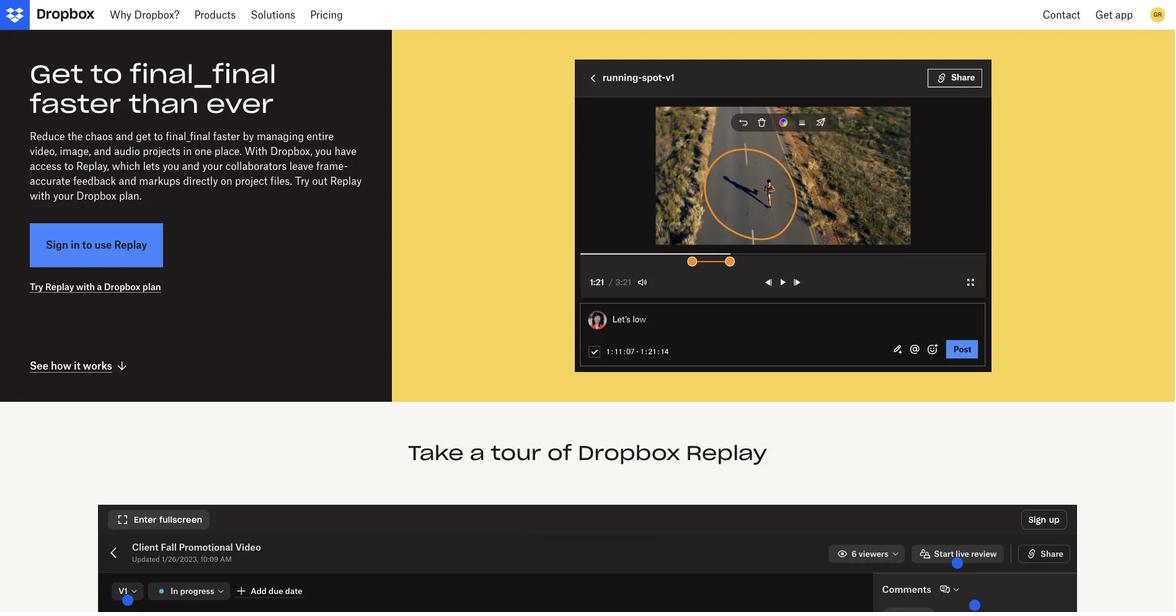 Task type: describe. For each thing, give the bounding box(es) containing it.
1 horizontal spatial a
[[470, 440, 485, 466]]

0 vertical spatial you
[[315, 145, 332, 158]]

replay inside "link"
[[45, 282, 74, 292]]

dropbox?
[[134, 9, 179, 21]]

1 vertical spatial in
[[71, 239, 80, 251]]

managing
[[257, 130, 304, 143]]

markups
[[139, 175, 180, 187]]

collaborators
[[226, 160, 287, 172]]

with inside reduce the chaos and get to final_final faster by managing entire video, image, and audio projects in one place. with dropbox, you have access to replay, which lets you and your collaborators leave frame- accurate feedback and markups directly on project files. try out replay with your dropbox plan.
[[30, 190, 50, 202]]

enter
[[134, 515, 157, 525]]

why dropbox?
[[110, 9, 179, 21]]

see how it works link
[[30, 359, 130, 374]]

use
[[95, 239, 112, 251]]

accurate
[[30, 175, 70, 187]]

solutions
[[251, 9, 295, 21]]

products button
[[187, 0, 243, 30]]

out
[[312, 175, 328, 187]]

sign for sign in to use replay
[[46, 239, 68, 251]]

the
[[68, 130, 83, 143]]

than
[[129, 88, 199, 120]]

try inside "link"
[[30, 282, 43, 292]]

replay inside reduce the chaos and get to final_final faster by managing entire video, image, and audio projects in one place. with dropbox, you have access to replay, which lets you and your collaborators leave frame- accurate feedback and markups directly on project files. try out replay with your dropbox plan.
[[330, 175, 362, 187]]

dropbox for try
[[104, 282, 140, 292]]

gr button
[[1148, 5, 1168, 25]]

video,
[[30, 145, 57, 158]]

place.
[[215, 145, 242, 158]]

sign for sign up
[[1029, 515, 1047, 525]]

tour
[[491, 440, 542, 466]]

one
[[195, 145, 212, 158]]

1 vertical spatial you
[[163, 160, 179, 172]]

get app button
[[1088, 0, 1141, 30]]

up
[[1049, 515, 1060, 525]]

sign in to use replay
[[46, 239, 147, 251]]

products
[[194, 9, 236, 21]]

plan
[[143, 282, 161, 292]]

final_final inside reduce the chaos and get to final_final faster by managing entire video, image, and audio projects in one place. with dropbox, you have access to replay, which lets you and your collaborators leave frame- accurate feedback and markups directly on project files. try out replay with your dropbox plan.
[[166, 130, 211, 143]]

on
[[221, 175, 232, 187]]

replay,
[[76, 160, 109, 172]]

to down image,
[[64, 160, 74, 172]]

projects
[[143, 145, 180, 158]]

faster inside get to final_final faster than ever
[[30, 88, 121, 120]]

why dropbox? button
[[102, 0, 187, 30]]

it
[[74, 360, 81, 372]]

dropbox inside reduce the chaos and get to final_final faster by managing entire video, image, and audio projects in one place. with dropbox, you have access to replay, which lets you and your collaborators leave frame- accurate feedback and markups directly on project files. try out replay with your dropbox plan.
[[76, 190, 116, 202]]

plan.
[[119, 190, 142, 202]]

enter fullscreen button
[[108, 510, 210, 530]]

0 vertical spatial your
[[202, 160, 223, 172]]

frame-
[[316, 160, 348, 172]]

enter fullscreen
[[134, 515, 202, 525]]

animation shows how to review and approve a video with dropbox replay element
[[422, 60, 1146, 372]]

lets
[[143, 160, 160, 172]]

reduce
[[30, 130, 65, 143]]

final_final inside get to final_final faster than ever
[[130, 58, 276, 90]]

leave
[[289, 160, 314, 172]]

pricing link
[[303, 0, 350, 30]]



Task type: locate. For each thing, give the bounding box(es) containing it.
contact button
[[1035, 0, 1088, 30]]

1 horizontal spatial with
[[76, 282, 95, 292]]

files.
[[270, 175, 292, 187]]

1 vertical spatial get
[[30, 58, 83, 90]]

you down projects
[[163, 160, 179, 172]]

1 vertical spatial faster
[[213, 130, 240, 143]]

sign inside sign up button
[[1029, 515, 1047, 525]]

final_final down the products
[[130, 58, 276, 90]]

your down one
[[202, 160, 223, 172]]

image,
[[60, 145, 91, 158]]

faster
[[30, 88, 121, 120], [213, 130, 240, 143]]

a
[[97, 282, 102, 292], [470, 440, 485, 466]]

app
[[1116, 9, 1133, 21]]

0 horizontal spatial sign
[[46, 239, 68, 251]]

works
[[83, 360, 112, 372]]

see how it works
[[30, 360, 112, 372]]

in left one
[[183, 145, 192, 158]]

1 vertical spatial sign
[[1029, 515, 1047, 525]]

see
[[30, 360, 48, 372]]

1 vertical spatial final_final
[[166, 130, 211, 143]]

0 vertical spatial faster
[[30, 88, 121, 120]]

0 vertical spatial final_final
[[130, 58, 276, 90]]

in
[[183, 145, 192, 158], [71, 239, 80, 251]]

and down chaos
[[94, 145, 111, 158]]

faster inside reduce the chaos and get to final_final faster by managing entire video, image, and audio projects in one place. with dropbox, you have access to replay, which lets you and your collaborators leave frame- accurate feedback and markups directly on project files. try out replay with your dropbox plan.
[[213, 130, 240, 143]]

fullscreen
[[159, 515, 202, 525]]

to
[[91, 58, 122, 90], [154, 130, 163, 143], [64, 160, 74, 172], [82, 239, 92, 251]]

and up audio
[[116, 130, 133, 143]]

project
[[235, 175, 268, 187]]

how
[[51, 360, 71, 372]]

take
[[408, 440, 464, 466]]

chaos
[[85, 130, 113, 143]]

in inside reduce the chaos and get to final_final faster by managing entire video, image, and audio projects in one place. with dropbox, you have access to replay, which lets you and your collaborators leave frame- accurate feedback and markups directly on project files. try out replay with your dropbox plan.
[[183, 145, 192, 158]]

contact
[[1043, 9, 1081, 21]]

sign
[[46, 239, 68, 251], [1029, 515, 1047, 525]]

get to final_final faster than ever
[[30, 58, 276, 120]]

why
[[110, 9, 132, 21]]

get
[[1096, 9, 1113, 21], [30, 58, 83, 90]]

a down sign in to use replay link
[[97, 282, 102, 292]]

0 horizontal spatial with
[[30, 190, 50, 202]]

and down which
[[119, 175, 136, 187]]

you
[[315, 145, 332, 158], [163, 160, 179, 172]]

0 vertical spatial with
[[30, 190, 50, 202]]

get inside dropdown button
[[1096, 9, 1113, 21]]

0 horizontal spatial in
[[71, 239, 80, 251]]

1 horizontal spatial in
[[183, 145, 192, 158]]

you down entire
[[315, 145, 332, 158]]

your
[[202, 160, 223, 172], [53, 190, 74, 202]]

of
[[547, 440, 572, 466]]

to inside get to final_final faster than ever
[[91, 58, 122, 90]]

0 horizontal spatial you
[[163, 160, 179, 172]]

get for get app
[[1096, 9, 1113, 21]]

1 horizontal spatial sign
[[1029, 515, 1047, 525]]

get
[[136, 130, 151, 143]]

get app
[[1096, 9, 1133, 21]]

sign up button
[[1021, 510, 1067, 530]]

dropbox,
[[270, 145, 313, 158]]

1 vertical spatial try
[[30, 282, 43, 292]]

1 vertical spatial dropbox
[[104, 282, 140, 292]]

sign left up
[[1029, 515, 1047, 525]]

dropbox
[[76, 190, 116, 202], [104, 282, 140, 292], [578, 440, 680, 466]]

with down accurate
[[30, 190, 50, 202]]

1 vertical spatial a
[[470, 440, 485, 466]]

with
[[245, 145, 268, 158]]

try replay with a dropbox plan
[[30, 282, 161, 292]]

audio
[[114, 145, 140, 158]]

to right get
[[154, 130, 163, 143]]

1 horizontal spatial get
[[1096, 9, 1113, 21]]

solutions button
[[243, 0, 303, 30]]

reduce the chaos and get to final_final faster by managing entire video, image, and audio projects in one place. with dropbox, you have access to replay, which lets you and your collaborators leave frame- accurate feedback and markups directly on project files. try out replay with your dropbox plan.
[[30, 130, 362, 202]]

faster up the
[[30, 88, 121, 120]]

with
[[30, 190, 50, 202], [76, 282, 95, 292]]

sign up
[[1029, 515, 1060, 525]]

replay
[[330, 175, 362, 187], [114, 239, 147, 251], [45, 282, 74, 292], [686, 440, 767, 466]]

a left tour
[[470, 440, 485, 466]]

get for get to final_final faster than ever
[[30, 58, 83, 90]]

by
[[243, 130, 254, 143]]

0 horizontal spatial faster
[[30, 88, 121, 120]]

entire
[[307, 130, 334, 143]]

final_final up one
[[166, 130, 211, 143]]

0 vertical spatial get
[[1096, 9, 1113, 21]]

sign in to use replay link
[[30, 223, 163, 267]]

1 vertical spatial your
[[53, 190, 74, 202]]

1 horizontal spatial you
[[315, 145, 332, 158]]

1 vertical spatial with
[[76, 282, 95, 292]]

0 vertical spatial in
[[183, 145, 192, 158]]

take a tour of dropbox replay
[[408, 440, 767, 466]]

which
[[112, 160, 140, 172]]

0 vertical spatial a
[[97, 282, 102, 292]]

1 horizontal spatial your
[[202, 160, 223, 172]]

have
[[335, 145, 357, 158]]

ever
[[206, 88, 274, 120]]

get inside get to final_final faster than ever
[[30, 58, 83, 90]]

with inside "link"
[[76, 282, 95, 292]]

access
[[30, 160, 61, 172]]

to left the use
[[82, 239, 92, 251]]

faster up place.
[[213, 130, 240, 143]]

dropbox for take
[[578, 440, 680, 466]]

0 horizontal spatial try
[[30, 282, 43, 292]]

directly
[[183, 175, 218, 187]]

try inside reduce the chaos and get to final_final faster by managing entire video, image, and audio projects in one place. with dropbox, you have access to replay, which lets you and your collaborators leave frame- accurate feedback and markups directly on project files. try out replay with your dropbox plan.
[[295, 175, 310, 187]]

feedback
[[73, 175, 116, 187]]

pricing
[[310, 9, 343, 21]]

1 horizontal spatial try
[[295, 175, 310, 187]]

a inside "link"
[[97, 282, 102, 292]]

0 vertical spatial try
[[295, 175, 310, 187]]

dropbox inside "link"
[[104, 282, 140, 292]]

0 vertical spatial dropbox
[[76, 190, 116, 202]]

0 horizontal spatial a
[[97, 282, 102, 292]]

final_final
[[130, 58, 276, 90], [166, 130, 211, 143]]

your down accurate
[[53, 190, 74, 202]]

try
[[295, 175, 310, 187], [30, 282, 43, 292]]

and up directly
[[182, 160, 200, 172]]

to down why
[[91, 58, 122, 90]]

0 horizontal spatial your
[[53, 190, 74, 202]]

in left the use
[[71, 239, 80, 251]]

0 horizontal spatial get
[[30, 58, 83, 90]]

1 horizontal spatial faster
[[213, 130, 240, 143]]

gr
[[1154, 11, 1162, 19]]

try replay with a dropbox plan link
[[30, 282, 161, 293]]

sign left the use
[[46, 239, 68, 251]]

and
[[116, 130, 133, 143], [94, 145, 111, 158], [182, 160, 200, 172], [119, 175, 136, 187]]

with down sign in to use replay link
[[76, 282, 95, 292]]

sign inside sign in to use replay link
[[46, 239, 68, 251]]

0 vertical spatial sign
[[46, 239, 68, 251]]

2 vertical spatial dropbox
[[578, 440, 680, 466]]



Task type: vqa. For each thing, say whether or not it's contained in the screenshot.
top Need something from someone?
no



